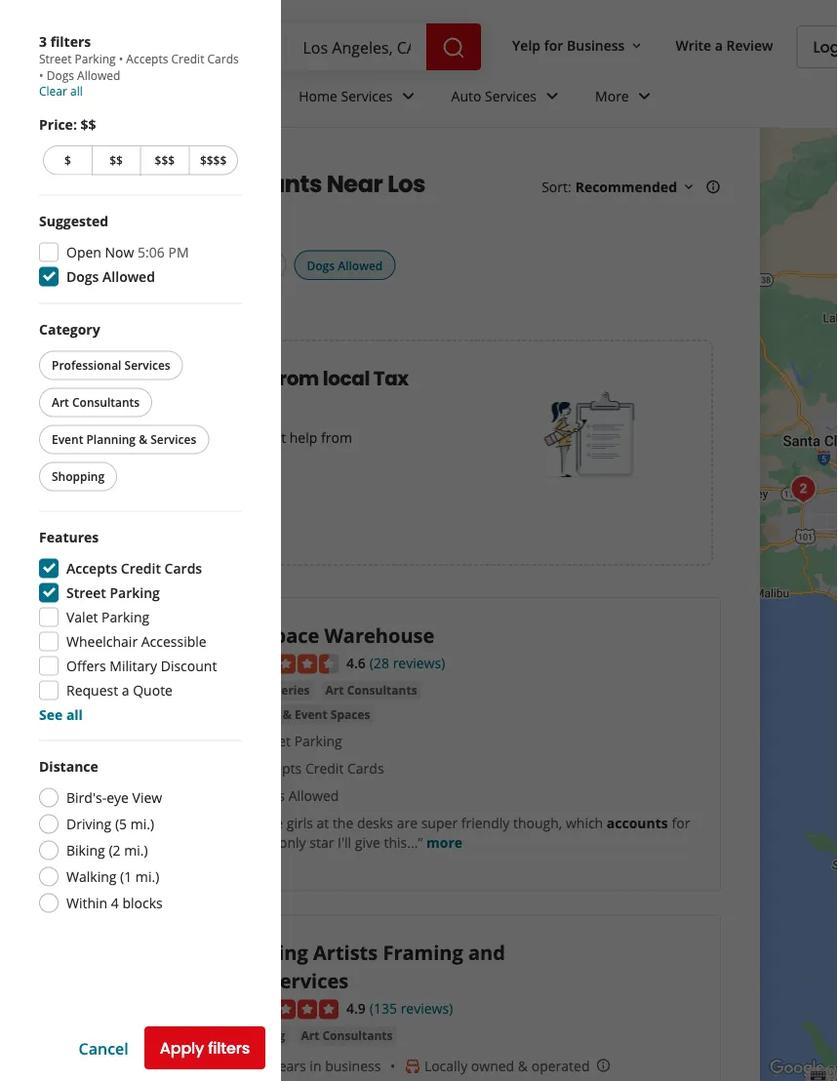 Task type: describe. For each thing, give the bounding box(es) containing it.
biking
[[66, 841, 105, 860]]

45 years in business
[[253, 1057, 381, 1076]]

for inside for the only star i'll give this..."
[[672, 814, 690, 833]]

cards inside 3 filters street parking • accepts credit cards • dogs allowed clear all
[[207, 51, 239, 67]]

4.6 link
[[347, 652, 366, 673]]

consultants inside art consultants venues & event spaces
[[347, 682, 417, 698]]

valet parking
[[66, 608, 150, 627]]

project
[[190, 428, 235, 446]]

0 vertical spatial the
[[333, 814, 354, 833]]

tax
[[374, 365, 409, 392]]

auto
[[452, 86, 482, 105]]

allowed inside accepts credit cards dogs allowed
[[289, 787, 339, 805]]

street inside group
[[66, 584, 106, 602]]

$$$
[[155, 152, 175, 168]]

(2
[[109, 841, 121, 860]]

dogs inside button
[[307, 257, 335, 273]]

about
[[116, 428, 154, 446]]

free
[[72, 365, 114, 392]]

event inside art consultants venues & event spaces
[[295, 707, 328, 723]]

price: $$
[[39, 115, 96, 133]]

free price estimates from local tax professionals image
[[544, 387, 642, 485]]

estimates
[[171, 365, 268, 392]]

striving artists framing and art services image
[[784, 470, 823, 509]]

top 10 best accountants near los angeles, california
[[39, 167, 426, 231]]

24 chevron down v2 image
[[397, 84, 420, 108]]

$$$$
[[200, 152, 227, 168]]

yelp link
[[39, 151, 64, 167]]

dogs allowed button
[[294, 250, 396, 280]]

more
[[595, 86, 629, 105]]

accepts inside 3 filters street parking • accepts credit cards • dogs allowed clear all
[[126, 51, 168, 67]]

professional
[[52, 357, 121, 373]]

consultants for art consultants button to the top
[[72, 394, 140, 410]]

eye
[[107, 789, 129, 807]]

venues
[[237, 707, 280, 723]]

log
[[814, 36, 839, 58]]

group containing suggested
[[39, 211, 242, 287]]

blocks
[[122, 894, 163, 913]]

(5
[[115, 815, 127, 834]]

owned
[[471, 1057, 515, 1076]]

within
[[66, 894, 108, 913]]

valet
[[66, 608, 98, 627]]

clear
[[39, 82, 67, 99]]

0 vertical spatial art consultants button
[[39, 388, 152, 417]]

4.9 star rating image
[[233, 1000, 339, 1020]]

though,
[[513, 814, 563, 833]]

biking (2 mi.)
[[66, 841, 148, 860]]

are
[[397, 814, 418, 833]]

accountants link
[[181, 151, 254, 167]]

mi.) for driving (5 mi.)
[[131, 815, 154, 834]]

1 horizontal spatial •
[[119, 51, 123, 67]]

0 horizontal spatial from
[[272, 365, 319, 392]]

request
[[66, 681, 118, 700]]

framing inside framing button
[[237, 1028, 285, 1044]]

reviews) for warehouse
[[393, 654, 445, 672]]

apply filters
[[160, 1038, 250, 1060]]

0 horizontal spatial •
[[39, 67, 43, 83]]

all inside group
[[66, 706, 83, 724]]

"the
[[255, 814, 283, 833]]

shopping link
[[96, 151, 150, 167]]

see all button
[[39, 706, 83, 724]]

home services
[[299, 86, 393, 105]]

map region
[[724, 0, 839, 1082]]

clear all link
[[39, 82, 83, 99]]

warehouse
[[325, 622, 435, 648]]

businesses.
[[144, 447, 217, 466]]

auto services link
[[436, 70, 580, 127]]

tell
[[72, 428, 94, 446]]

art consultants for art consultants button corresponding to striving
[[301, 1028, 393, 1044]]

consultants for art consultants button corresponding to striving
[[323, 1028, 393, 1044]]

art consultants link for warehouse
[[322, 681, 421, 700]]

google image
[[765, 1056, 830, 1082]]

get started
[[88, 508, 174, 530]]

art consultants for art consultants button to the top
[[52, 394, 140, 410]]

category group
[[35, 320, 242, 495]]

1 horizontal spatial street parking
[[253, 732, 342, 751]]

event inside button
[[52, 431, 83, 448]]

yelp for yelp for business
[[513, 36, 541, 54]]

more link
[[580, 70, 672, 127]]

now
[[105, 243, 134, 262]]

dogs inside group
[[66, 267, 99, 286]]

sort:
[[542, 178, 572, 196]]

for the only star i'll give this..."
[[255, 814, 690, 852]]

a for review
[[715, 36, 723, 54]]

your
[[157, 428, 186, 446]]

& for event planning & services
[[139, 431, 147, 448]]

cancel
[[79, 1038, 129, 1059]]

services inside the striving artists framing and art services
[[269, 967, 349, 994]]

$ button
[[43, 145, 92, 175]]

parking down venues & event spaces link
[[294, 732, 342, 751]]

art for art consultants button corresponding to striving
[[301, 1028, 320, 1044]]

price
[[118, 365, 167, 392]]

4.6
[[347, 654, 366, 672]]

cards for accepts credit cards dogs allowed
[[347, 759, 384, 778]]

apply
[[160, 1038, 204, 1060]]

parking down accepts credit cards
[[110, 584, 160, 602]]

price: $$ group
[[39, 114, 242, 179]]

spaces
[[331, 707, 370, 723]]

0 horizontal spatial $$
[[81, 115, 96, 133]]

girls
[[287, 814, 313, 833]]

$$ button
[[92, 145, 140, 175]]

and inside the striving artists framing and art services
[[469, 940, 505, 966]]

only
[[279, 834, 306, 852]]

at
[[317, 814, 329, 833]]

accounts
[[607, 814, 668, 833]]

business
[[325, 1057, 381, 1076]]

"the girls at the desks are super friendly though, which accounts
[[255, 814, 668, 833]]

mi.) for biking (2 mi.)
[[124, 841, 148, 860]]

bird's-
[[66, 789, 107, 807]]

walking
[[66, 868, 117, 886]]

open now 5:06 pm
[[66, 243, 189, 262]]

4.6 star rating image
[[233, 655, 339, 674]]

pm
[[168, 243, 189, 262]]

angeles,
[[39, 199, 140, 231]]

super
[[421, 814, 458, 833]]

option group containing distance
[[39, 757, 242, 916]]

street inside 3 filters street parking • accepts credit cards • dogs allowed clear all
[[39, 51, 72, 67]]

top
[[39, 167, 83, 200]]

0 vertical spatial shopping
[[96, 151, 150, 167]]

allowed inside 3 filters street parking • accepts credit cards • dogs allowed clear all
[[77, 67, 120, 83]]

24 chevron down v2 image for more
[[633, 84, 657, 108]]

art for art consultants button to the top
[[52, 394, 69, 410]]

& inside art consultants venues & event spaces
[[283, 707, 292, 723]]

free price estimates from local tax professionals tell us about your project and get help from sponsored businesses.
[[72, 365, 409, 466]]

cancel button
[[79, 1038, 129, 1059]]

professionals
[[72, 392, 202, 420]]

log link
[[797, 25, 839, 68]]

write a review
[[676, 36, 774, 54]]

in
[[310, 1057, 322, 1076]]

search image
[[442, 36, 466, 60]]

16 chevron right v2 image
[[72, 152, 88, 168]]

desks
[[357, 814, 393, 833]]

business
[[567, 36, 625, 54]]

allowed inside group
[[103, 267, 155, 286]]

services for professional services
[[125, 357, 171, 373]]



Task type: vqa. For each thing, say whether or not it's contained in the screenshot.
Accessories inside the Search 'dialog'
no



Task type: locate. For each thing, give the bounding box(es) containing it.
1 vertical spatial art consultants button
[[322, 681, 421, 700]]

quote
[[133, 681, 173, 700]]

accountants
[[181, 151, 254, 167], [170, 167, 322, 200]]

0 vertical spatial street
[[39, 51, 72, 67]]

accepts for accepts credit cards dogs allowed
[[253, 759, 302, 778]]

0 vertical spatial credit
[[171, 51, 204, 67]]

1 horizontal spatial accepts
[[126, 51, 168, 67]]

0 vertical spatial and
[[238, 428, 263, 446]]

services for home services
[[341, 86, 393, 105]]

1 horizontal spatial credit
[[171, 51, 204, 67]]

local
[[323, 365, 370, 392]]

dogs allowed down near
[[307, 257, 383, 273]]

(135
[[370, 1000, 397, 1018]]

accepts inside accepts credit cards dogs allowed
[[253, 759, 302, 778]]

art up the in on the left bottom of page
[[301, 1028, 320, 1044]]

0 vertical spatial a
[[715, 36, 723, 54]]

0 horizontal spatial 4
[[88, 258, 94, 271]]

art consultants button
[[39, 388, 152, 417], [322, 681, 421, 700], [297, 1027, 397, 1046]]

0 horizontal spatial accepts
[[66, 559, 117, 578]]

reviews)
[[393, 654, 445, 672], [401, 1000, 453, 1018]]

art up spaces at the bottom left of the page
[[326, 682, 344, 698]]

reviews) right (135
[[401, 1000, 453, 1018]]

1 vertical spatial credit
[[121, 559, 161, 578]]

yelp inside button
[[513, 36, 541, 54]]

0 vertical spatial street parking
[[66, 584, 160, 602]]

request a quote
[[66, 681, 173, 700]]

16 filter v2 image
[[56, 259, 71, 274]]

street down 3
[[39, 51, 72, 67]]

2 vertical spatial cards
[[347, 759, 384, 778]]

art consultants down 4.9
[[301, 1028, 393, 1044]]

0 vertical spatial all
[[70, 82, 83, 99]]

1 vertical spatial cards
[[165, 559, 202, 578]]

0 vertical spatial framing
[[383, 940, 463, 966]]

16 info v2 image
[[706, 179, 721, 195]]

artspace warehouse image
[[63, 622, 210, 768]]

2 horizontal spatial cards
[[347, 759, 384, 778]]

a for quote
[[122, 681, 129, 700]]

framing up (135 reviews) link at bottom
[[383, 940, 463, 966]]

2 horizontal spatial accepts
[[253, 759, 302, 778]]

shopping inside button
[[52, 469, 105, 485]]

los
[[388, 167, 426, 200]]

art consultants button down (28
[[322, 681, 421, 700]]

filters for apply
[[208, 1038, 250, 1060]]

mi.) right '(1'
[[136, 868, 159, 886]]

more
[[427, 834, 463, 852]]

0 vertical spatial yelp
[[513, 36, 541, 54]]

art consultants link
[[322, 681, 421, 700], [297, 1027, 397, 1046]]

0 vertical spatial reviews)
[[393, 654, 445, 672]]

home
[[299, 86, 338, 105]]

1 vertical spatial art consultants link
[[297, 1027, 397, 1046]]

for inside button
[[544, 36, 564, 54]]

the up i'll
[[333, 814, 354, 833]]

1 vertical spatial for
[[672, 814, 690, 833]]

consultants
[[72, 394, 140, 410], [347, 682, 417, 698], [323, 1028, 393, 1044]]

2 vertical spatial &
[[518, 1057, 528, 1076]]

accepts up "the
[[253, 759, 302, 778]]

1 24 chevron down v2 image from the left
[[541, 84, 564, 108]]

dogs allowed inside dogs allowed button
[[307, 257, 383, 273]]

distance
[[39, 758, 98, 776]]

1 vertical spatial group
[[39, 528, 242, 725]]

1 horizontal spatial and
[[469, 940, 505, 966]]

framing up 45
[[237, 1028, 285, 1044]]

see
[[39, 706, 63, 724]]

0 vertical spatial accepts
[[126, 51, 168, 67]]

16 years in business v2 image
[[233, 1059, 249, 1075]]

& right owned
[[518, 1057, 528, 1076]]

1 vertical spatial and
[[469, 940, 505, 966]]

art galleries
[[237, 682, 310, 698]]

features
[[39, 528, 99, 547]]

reviews) for artists
[[401, 1000, 453, 1018]]

dogs down 3
[[46, 67, 74, 83]]

framing link
[[233, 1027, 289, 1046]]

1 horizontal spatial from
[[321, 428, 352, 446]]

accepts for accepts credit cards
[[66, 559, 117, 578]]

0 vertical spatial $$
[[81, 115, 96, 133]]

2 vertical spatial street
[[253, 732, 291, 751]]

art consultants button for artspace
[[322, 681, 421, 700]]

striving artists framing and art services
[[233, 940, 505, 994]]

5:06
[[138, 243, 165, 262]]

art inside 'category' group
[[52, 394, 69, 410]]

keyboard shortcuts image
[[811, 1071, 826, 1081]]

2 vertical spatial consultants
[[323, 1028, 393, 1044]]

sponsored
[[72, 447, 140, 466]]

1 group from the top
[[39, 211, 242, 287]]

group containing features
[[39, 528, 242, 725]]

0 horizontal spatial art consultants
[[52, 394, 140, 410]]

dogs down near
[[307, 257, 335, 273]]

allowed inside button
[[338, 257, 383, 273]]

accepts up price: $$ group at left
[[126, 51, 168, 67]]

see all
[[39, 706, 83, 724]]

accepts down features at the left of page
[[66, 559, 117, 578]]

1 vertical spatial mi.)
[[124, 841, 148, 860]]

get
[[266, 428, 286, 446]]

street parking down venues & event spaces link
[[253, 732, 342, 751]]

event left the "us" on the top left of the page
[[52, 431, 83, 448]]

offers
[[66, 657, 106, 676]]

planning
[[86, 431, 136, 448]]

art for art galleries button
[[237, 682, 256, 698]]

artspace warehouse link
[[233, 622, 435, 648]]

filters group
[[39, 250, 400, 281]]

art up venues
[[237, 682, 256, 698]]

1 horizontal spatial for
[[672, 814, 690, 833]]

1 vertical spatial all
[[66, 706, 83, 724]]

get
[[88, 508, 115, 530]]

2 vertical spatial accepts
[[253, 759, 302, 778]]

dogs inside 3 filters street parking • accepts credit cards • dogs allowed clear all
[[46, 67, 74, 83]]

all inside 3 filters street parking • accepts credit cards • dogs allowed clear all
[[70, 82, 83, 99]]

1 horizontal spatial $$
[[110, 152, 123, 168]]

0 vertical spatial for
[[544, 36, 564, 54]]

0 vertical spatial cards
[[207, 51, 239, 67]]

friendly
[[461, 814, 510, 833]]

filters for 3
[[50, 32, 91, 50]]

accountants inside top 10 best accountants near los angeles, california
[[170, 167, 322, 200]]

for
[[544, 36, 564, 54], [672, 814, 690, 833]]

& inside the event planning & services button
[[139, 431, 147, 448]]

1 vertical spatial $$
[[110, 152, 123, 168]]

0 vertical spatial art consultants
[[52, 394, 140, 410]]

option group
[[39, 757, 242, 916]]

started
[[119, 508, 174, 530]]

more link
[[427, 834, 463, 852]]

4 all
[[88, 257, 117, 273]]

1 vertical spatial shopping
[[52, 469, 105, 485]]

1 vertical spatial consultants
[[347, 682, 417, 698]]

parking up "wheelchair accessible"
[[102, 608, 150, 627]]

driving (5 mi.)
[[66, 815, 154, 834]]

0 vertical spatial &
[[139, 431, 147, 448]]

3
[[39, 32, 47, 50]]

which
[[566, 814, 603, 833]]

striving artists framing and art services image
[[63, 940, 210, 1082]]

cards inside accepts credit cards dogs allowed
[[347, 759, 384, 778]]

16 chevron right v2 image
[[157, 152, 173, 168]]

1 vertical spatial event
[[295, 707, 328, 723]]

services
[[341, 86, 393, 105], [485, 86, 537, 105], [125, 357, 171, 373], [150, 431, 197, 448], [269, 967, 349, 994]]

allowed up "at"
[[289, 787, 339, 805]]

allowed down the open now 5:06 pm
[[103, 267, 155, 286]]

military
[[110, 657, 157, 676]]

4 left "all" at the top left
[[88, 258, 94, 271]]

accepts credit cards
[[66, 559, 202, 578]]

consultants down (28
[[347, 682, 417, 698]]

1 vertical spatial from
[[321, 428, 352, 446]]

parking inside 3 filters street parking • accepts credit cards • dogs allowed clear all
[[75, 51, 116, 67]]

16 locally owned v2 image
[[405, 1059, 421, 1075]]

0 horizontal spatial and
[[238, 428, 263, 446]]

price:
[[39, 115, 77, 133]]

parking up clear all link
[[75, 51, 116, 67]]

1 vertical spatial art consultants
[[301, 1028, 393, 1044]]

0 vertical spatial event
[[52, 431, 83, 448]]

allowed right clear
[[77, 67, 120, 83]]

event planning & services
[[52, 431, 197, 448]]

0 horizontal spatial cards
[[165, 559, 202, 578]]

0 vertical spatial consultants
[[72, 394, 140, 410]]

1 horizontal spatial a
[[715, 36, 723, 54]]

best
[[115, 167, 166, 200]]

(135 reviews)
[[370, 1000, 453, 1018]]

2 vertical spatial credit
[[305, 759, 344, 778]]

reviews) right (28
[[393, 654, 445, 672]]

suggested
[[39, 212, 109, 230]]

1 horizontal spatial event
[[295, 707, 328, 723]]

1 horizontal spatial framing
[[383, 940, 463, 966]]

0 horizontal spatial credit
[[121, 559, 161, 578]]

yelp up auto services link
[[513, 36, 541, 54]]

for right the accounts
[[672, 814, 690, 833]]

24 chevron down v2 image down the 'yelp for business' at the top of the page
[[541, 84, 564, 108]]

a inside "write a review" link
[[715, 36, 723, 54]]

the inside for the only star i'll give this..."
[[255, 834, 276, 852]]

1 vertical spatial reviews)
[[401, 1000, 453, 1018]]

4.9
[[347, 1000, 366, 1018]]

the
[[333, 814, 354, 833], [255, 834, 276, 852]]

1 horizontal spatial yelp
[[513, 36, 541, 54]]

art consultants down free
[[52, 394, 140, 410]]

services inside 'link'
[[341, 86, 393, 105]]

cards
[[207, 51, 239, 67], [165, 559, 202, 578], [347, 759, 384, 778]]

business categories element
[[148, 70, 839, 127]]

venues & event spaces link
[[233, 705, 374, 725]]

dogs up "the
[[253, 787, 285, 805]]

1 vertical spatial the
[[255, 834, 276, 852]]

info icon image
[[596, 1058, 612, 1074], [596, 1058, 612, 1074]]

•
[[119, 51, 123, 67], [39, 67, 43, 83]]

framing inside the striving artists framing and art services
[[383, 940, 463, 966]]

2 vertical spatial art consultants button
[[297, 1027, 397, 1046]]

filters inside 3 filters street parking • accepts credit cards • dogs allowed clear all
[[50, 32, 91, 50]]

credit for accepts credit cards
[[121, 559, 161, 578]]

45
[[253, 1057, 268, 1076]]

a right write
[[715, 36, 723, 54]]

dogs allowed down now
[[66, 267, 155, 286]]

art consultants inside 'category' group
[[52, 394, 140, 410]]

services for auto services
[[485, 86, 537, 105]]

locally owned & operated
[[425, 1057, 590, 1076]]

yelp for yelp link in the left top of the page
[[39, 151, 64, 167]]

art inside art consultants venues & event spaces
[[326, 682, 344, 698]]

credit inside 3 filters street parking • accepts credit cards • dogs allowed clear all
[[171, 51, 204, 67]]

1 vertical spatial yelp
[[39, 151, 64, 167]]

art consultants link down 4.9
[[297, 1027, 397, 1046]]

review
[[727, 36, 774, 54]]

1 vertical spatial filters
[[208, 1038, 250, 1060]]

$$
[[81, 115, 96, 133], [110, 152, 123, 168]]

1 horizontal spatial &
[[283, 707, 292, 723]]

(28 reviews)
[[370, 654, 445, 672]]

16 chevron down v2 image
[[629, 38, 645, 54]]

2 horizontal spatial credit
[[305, 759, 344, 778]]

dogs allowed
[[307, 257, 383, 273], [66, 267, 155, 286]]

0 vertical spatial group
[[39, 211, 242, 287]]

$$$ button
[[140, 145, 189, 175]]

art inside the striving artists framing and art services
[[233, 967, 264, 994]]

0 vertical spatial from
[[272, 365, 319, 392]]

4 down walking (1 mi.)
[[111, 894, 119, 913]]

16 checkmark v2 image
[[233, 734, 249, 750]]

(135 reviews) link
[[370, 998, 453, 1019]]

mi.) right (2
[[124, 841, 148, 860]]

1 vertical spatial 4
[[111, 894, 119, 913]]

reviews) inside (28 reviews) link
[[393, 654, 445, 672]]

street up valet
[[66, 584, 106, 602]]

all right clear
[[70, 82, 83, 99]]

0 vertical spatial filters
[[50, 32, 91, 50]]

view
[[132, 789, 162, 807]]

event down galleries
[[295, 707, 328, 723]]

consultants down free
[[72, 394, 140, 410]]

from left local
[[272, 365, 319, 392]]

2 24 chevron down v2 image from the left
[[633, 84, 657, 108]]

parking
[[75, 51, 116, 67], [110, 584, 160, 602], [102, 608, 150, 627], [294, 732, 342, 751]]

0 horizontal spatial dogs allowed
[[66, 267, 155, 286]]

dogs down open
[[66, 267, 99, 286]]

for left business
[[544, 36, 564, 54]]

1 horizontal spatial cards
[[207, 51, 239, 67]]

0 horizontal spatial filters
[[50, 32, 91, 50]]

consultants down 4.9
[[323, 1028, 393, 1044]]

$$ inside button
[[110, 152, 123, 168]]

0 horizontal spatial 24 chevron down v2 image
[[541, 84, 564, 108]]

us
[[98, 428, 113, 446]]

24 chevron down v2 image inside more link
[[633, 84, 657, 108]]

mi.) right (5
[[131, 815, 154, 834]]

1 horizontal spatial art consultants
[[301, 1028, 393, 1044]]

credit for accepts credit cards dogs allowed
[[305, 759, 344, 778]]

(1
[[120, 868, 132, 886]]

0 vertical spatial mi.)
[[131, 815, 154, 834]]

i'll
[[338, 834, 352, 852]]

24 chevron down v2 image for auto services
[[541, 84, 564, 108]]

0 horizontal spatial a
[[122, 681, 129, 700]]

4
[[88, 258, 94, 271], [111, 894, 119, 913]]

help
[[290, 428, 318, 446]]

0 horizontal spatial framing
[[237, 1028, 285, 1044]]

and
[[238, 428, 263, 446], [469, 940, 505, 966]]

1 vertical spatial a
[[122, 681, 129, 700]]

filters inside apply filters button
[[208, 1038, 250, 1060]]

24 chevron down v2 image inside auto services link
[[541, 84, 564, 108]]

2 horizontal spatial &
[[518, 1057, 528, 1076]]

& down galleries
[[283, 707, 292, 723]]

24 chevron down v2 image
[[541, 84, 564, 108], [633, 84, 657, 108]]

reviews) inside (135 reviews) link
[[401, 1000, 453, 1018]]

& for locally owned & operated
[[518, 1057, 528, 1076]]

street
[[39, 51, 72, 67], [66, 584, 106, 602], [253, 732, 291, 751]]

art consultants button for striving
[[297, 1027, 397, 1046]]

0 horizontal spatial &
[[139, 431, 147, 448]]

1 vertical spatial framing
[[237, 1028, 285, 1044]]

and inside free price estimates from local tax professionals tell us about your project and get help from sponsored businesses.
[[238, 428, 263, 446]]

all right see
[[66, 706, 83, 724]]

the down "the
[[255, 834, 276, 852]]

street parking up valet parking
[[66, 584, 160, 602]]

1 vertical spatial &
[[283, 707, 292, 723]]

yelp left $
[[39, 151, 64, 167]]

art down striving
[[233, 967, 264, 994]]

street down venues
[[253, 732, 291, 751]]

art consultants link down (28
[[322, 681, 421, 700]]

0 horizontal spatial yelp
[[39, 151, 64, 167]]

0 horizontal spatial street parking
[[66, 584, 160, 602]]

a down the military
[[122, 681, 129, 700]]

10
[[87, 167, 110, 200]]

1 vertical spatial street parking
[[253, 732, 342, 751]]

bird's-eye view
[[66, 789, 162, 807]]

None search field
[[148, 23, 485, 70]]

4 inside '4 all'
[[88, 258, 94, 271]]

1 vertical spatial accepts
[[66, 559, 117, 578]]

art consultants link for artists
[[297, 1027, 397, 1046]]

& left your
[[139, 431, 147, 448]]

walking (1 mi.)
[[66, 868, 159, 886]]

art consultants
[[52, 394, 140, 410], [301, 1028, 393, 1044]]

consultants inside 'category' group
[[72, 394, 140, 410]]

2 vertical spatial mi.)
[[136, 868, 159, 886]]

0 vertical spatial art consultants link
[[322, 681, 421, 700]]

striving
[[233, 940, 308, 966]]

professional services
[[52, 357, 171, 373]]

allowed down near
[[338, 257, 383, 273]]

1 horizontal spatial 4
[[111, 894, 119, 913]]

art consultants button down 4.9
[[297, 1027, 397, 1046]]

art consultants venues & event spaces
[[237, 682, 417, 723]]

24 chevron down v2 image right "more"
[[633, 84, 657, 108]]

locally
[[425, 1057, 468, 1076]]

group
[[39, 211, 242, 287], [39, 528, 242, 725]]

cards for accepts credit cards
[[165, 559, 202, 578]]

1 horizontal spatial dogs allowed
[[307, 257, 383, 273]]

0 horizontal spatial the
[[255, 834, 276, 852]]

from right help
[[321, 428, 352, 446]]

credit inside accepts credit cards dogs allowed
[[305, 759, 344, 778]]

2 group from the top
[[39, 528, 242, 725]]

all
[[102, 257, 117, 273]]

dogs inside accepts credit cards dogs allowed
[[253, 787, 285, 805]]

(28
[[370, 654, 389, 672]]

0 horizontal spatial for
[[544, 36, 564, 54]]

1 horizontal spatial 24 chevron down v2 image
[[633, 84, 657, 108]]

operated
[[532, 1057, 590, 1076]]

art consultants button up the "us" on the top left of the page
[[39, 388, 152, 417]]

mi.) for walking (1 mi.)
[[136, 868, 159, 886]]

art down professional
[[52, 394, 69, 410]]

1 horizontal spatial filters
[[208, 1038, 250, 1060]]

0 vertical spatial 4
[[88, 258, 94, 271]]



